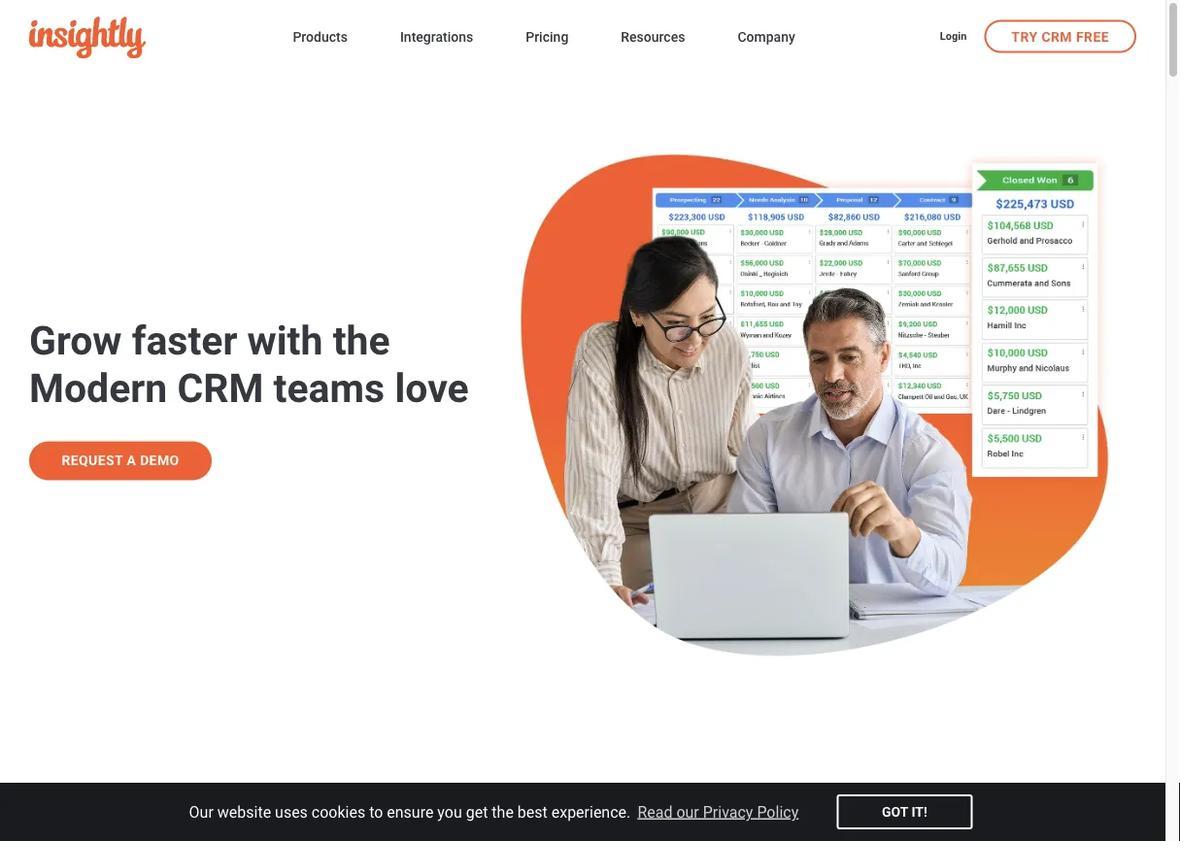 Task type: describe. For each thing, give the bounding box(es) containing it.
integrations link
[[400, 25, 473, 52]]

with
[[247, 318, 323, 364]]

request
[[62, 453, 123, 469]]

powerful,
[[245, 777, 389, 817]]

love
[[395, 365, 469, 412]]

grow faster with the modern crm teams love
[[29, 318, 469, 412]]

free
[[1076, 29, 1109, 45]]

it!
[[912, 804, 927, 820]]

teams
[[274, 365, 385, 412]]

customize,
[[515, 777, 680, 817]]

try crm free
[[1012, 29, 1109, 45]]

login
[[940, 30, 967, 42]]

pricing
[[526, 29, 569, 45]]

cookieconsent dialog
[[0, 783, 1166, 841]]

crm inside button
[[1042, 29, 1072, 45]]

1 horizontal spatial to
[[477, 777, 507, 817]]

pricing link
[[526, 25, 569, 52]]

get
[[466, 803, 488, 821]]

cookies
[[312, 803, 365, 821]]

experience.
[[551, 803, 631, 821]]

and
[[689, 777, 745, 817]]

modern
[[29, 365, 167, 412]]

insightly logo link
[[29, 16, 262, 58]]

our
[[189, 803, 214, 821]]

demo
[[140, 453, 179, 469]]

got it! button
[[837, 795, 973, 830]]

got it!
[[882, 804, 927, 820]]

best
[[518, 803, 548, 821]]

request a demo
[[62, 453, 179, 469]]

privacy
[[703, 803, 753, 821]]

products link
[[293, 25, 348, 52]]

affordable.
[[754, 777, 921, 817]]

products
[[293, 29, 348, 45]]



Task type: locate. For each thing, give the bounding box(es) containing it.
insightly logo image
[[29, 16, 146, 58]]

crm inside grow faster with the modern crm teams love
[[177, 365, 264, 412]]

crm down the faster
[[177, 365, 264, 412]]

try
[[1012, 29, 1038, 45]]

try crm free link
[[984, 20, 1137, 53]]

our website uses cookies to ensure you get the best experience. read our privacy policy
[[189, 803, 799, 821]]

0 horizontal spatial to
[[369, 803, 383, 821]]

the up teams
[[333, 318, 390, 364]]

the inside grow faster with the modern crm teams love
[[333, 318, 390, 364]]

try crm free button
[[984, 20, 1137, 53]]

a
[[127, 453, 136, 469]]

0 vertical spatial the
[[333, 318, 390, 364]]

1 vertical spatial the
[[492, 803, 514, 821]]

to left best
[[477, 777, 507, 817]]

the
[[333, 318, 390, 364], [492, 803, 514, 821]]

integrations
[[400, 29, 473, 45]]

request a demo link
[[29, 441, 212, 480]]

ensure
[[387, 803, 434, 821]]

crm right try
[[1042, 29, 1072, 45]]

resources link
[[621, 25, 685, 52]]

1 horizontal spatial the
[[492, 803, 514, 821]]

you
[[437, 803, 462, 821]]

website
[[217, 803, 271, 821]]

resources
[[621, 29, 685, 45]]

login link
[[940, 29, 967, 46]]

to
[[477, 777, 507, 817], [369, 803, 383, 821]]

got
[[882, 804, 908, 820]]

0 horizontal spatial crm
[[177, 365, 264, 412]]

0 horizontal spatial the
[[333, 318, 390, 364]]

home banner businessman 2023 v3 image
[[516, 126, 1137, 659]]

company link
[[738, 25, 795, 52]]

faster
[[132, 318, 237, 364]]

policy
[[757, 803, 799, 821]]

read our privacy policy button
[[635, 797, 802, 827]]

the inside cookieconsent dialog
[[492, 803, 514, 821]]

crm
[[1042, 29, 1072, 45], [177, 365, 264, 412]]

to left the ensure
[[369, 803, 383, 821]]

powerful, easy to customize, and affordable.
[[245, 777, 921, 817]]

easy
[[397, 777, 468, 817]]

the right get
[[492, 803, 514, 821]]

company
[[738, 29, 795, 45]]

grow
[[29, 318, 122, 364]]

to inside cookieconsent dialog
[[369, 803, 383, 821]]

1 vertical spatial crm
[[177, 365, 264, 412]]

read
[[638, 803, 673, 821]]

1 horizontal spatial crm
[[1042, 29, 1072, 45]]

uses
[[275, 803, 308, 821]]

our
[[676, 803, 699, 821]]

0 vertical spatial crm
[[1042, 29, 1072, 45]]



Task type: vqa. For each thing, say whether or not it's contained in the screenshot.
to
yes



